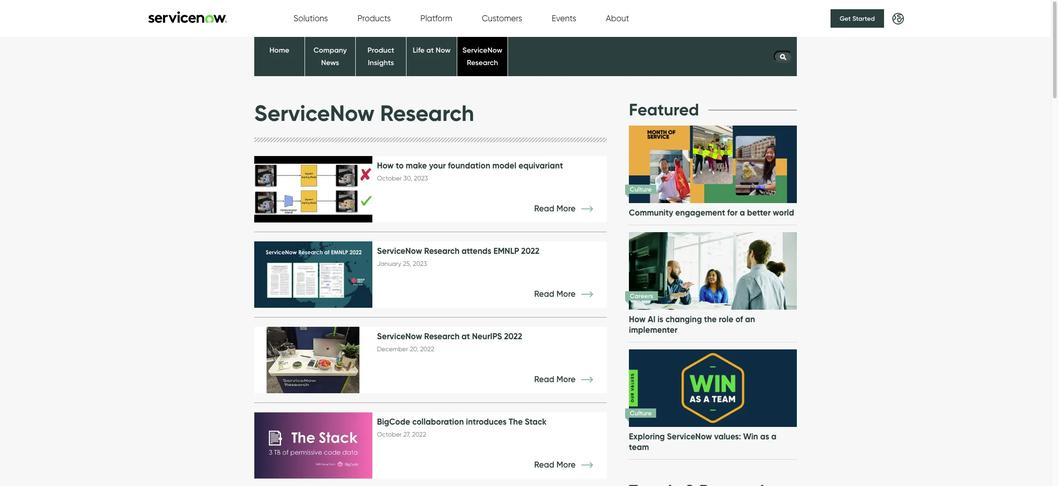 Task type: locate. For each thing, give the bounding box(es) containing it.
0 vertical spatial october
[[377, 175, 402, 182]]

servicenow research at neurips 2022 december 20, 2022
[[377, 331, 523, 353]]

2023 inside how to make your foundation model equivariant october 30, 2023
[[414, 175, 428, 182]]

life at now link
[[413, 45, 451, 54]]

october
[[377, 175, 402, 182], [377, 431, 402, 439]]

culture up exploring
[[630, 409, 652, 417]]

a
[[740, 207, 745, 218], [772, 431, 777, 442]]

0 vertical spatial servicenow research
[[463, 45, 503, 67]]

1 read from the top
[[535, 204, 555, 214]]

1 vertical spatial how
[[629, 314, 646, 324]]

how inside how to make your foundation model equivariant october 30, 2023
[[377, 160, 394, 171]]

events
[[552, 13, 577, 24]]

exploring servicenow values: win as a team
[[629, 431, 777, 452]]

27,
[[404, 431, 411, 439]]

4 more from the top
[[557, 460, 576, 470]]

2 more from the top
[[557, 289, 576, 299]]

2022
[[521, 246, 540, 256], [504, 331, 523, 342], [420, 345, 434, 353], [412, 431, 426, 439]]

how left 'to'
[[377, 160, 394, 171]]

0 vertical spatial how
[[377, 160, 394, 171]]

4 read more link from the top
[[535, 460, 607, 470]]

3 read more link from the top
[[535, 375, 607, 385]]

2 read from the top
[[535, 289, 555, 299]]

2022 right at neurips
[[504, 331, 523, 342]]

product insights
[[368, 45, 394, 67]]

more
[[557, 204, 576, 214], [557, 289, 576, 299], [557, 375, 576, 385], [557, 460, 576, 470]]

2022 right emnlp
[[521, 246, 540, 256]]

how to make your foundation model equivariant october 30, 2023
[[377, 160, 563, 182]]

2 read more from the top
[[535, 289, 578, 299]]

1 more from the top
[[557, 204, 576, 214]]

more for servicenow research at neurips 2022
[[557, 375, 576, 385]]

world
[[773, 207, 795, 218]]

product
[[368, 45, 394, 54]]

3 read from the top
[[535, 375, 555, 385]]

stack
[[525, 417, 547, 427]]

get started link
[[831, 9, 885, 28]]

equivariant
[[519, 160, 563, 171]]

read more
[[535, 204, 578, 214], [535, 289, 578, 299], [535, 375, 578, 385], [535, 460, 578, 470]]

how inside how ai is changing the role of an implementer
[[629, 314, 646, 324]]

collaboration
[[412, 417, 464, 427]]

changing
[[666, 314, 702, 324]]

a right as
[[772, 431, 777, 442]]

read
[[535, 204, 555, 214], [535, 289, 555, 299], [535, 375, 555, 385], [535, 460, 555, 470]]

your
[[429, 160, 446, 171]]

Search text field
[[774, 51, 793, 62]]

research inside servicenow research attends emnlp 2022 january 25, 2023
[[424, 246, 460, 256]]

2 october from the top
[[377, 431, 402, 439]]

win
[[744, 431, 759, 442]]

read more for bigcode collaboration introduces the stack
[[535, 460, 578, 470]]

servicenow research link
[[463, 45, 503, 67]]

values:
[[715, 431, 741, 442]]

ai
[[648, 314, 656, 324]]

more for how to make your foundation model equivariant
[[557, 204, 576, 214]]

2022 inside bigcode collaboration introduces the stack october 27, 2022
[[412, 431, 426, 439]]

servicenow
[[463, 45, 503, 54], [254, 99, 375, 127], [377, 246, 422, 256], [377, 331, 422, 342], [667, 431, 712, 442]]

community engagement: servicenow employees engaged in volunteer efforts for month of service image
[[628, 116, 799, 212]]

0 vertical spatial 2023
[[414, 175, 428, 182]]

research inside servicenow research at neurips 2022 december 20, 2022
[[424, 331, 460, 342]]

None search field
[[770, 48, 797, 65]]

to
[[396, 160, 404, 171]]

october down 'to'
[[377, 175, 402, 182]]

culture for exploring servicenow values: win as a team
[[630, 409, 652, 417]]

4 read more from the top
[[535, 460, 578, 470]]

1 vertical spatial october
[[377, 431, 402, 439]]

1 horizontal spatial a
[[772, 431, 777, 442]]

culture
[[630, 185, 652, 193], [630, 409, 652, 417]]

read more link
[[535, 204, 607, 214], [535, 289, 607, 299], [535, 375, 607, 385], [535, 460, 607, 470]]

make
[[406, 160, 427, 171]]

incorrect segment anything foundation model and correct segment anything model with canonicalization network image
[[254, 156, 373, 223]]

life
[[413, 45, 425, 54]]

2023 right 25,
[[413, 260, 427, 268]]

1 culture from the top
[[630, 185, 652, 193]]

engagement
[[676, 207, 726, 218]]

solutions button
[[294, 13, 328, 24]]

culture up community
[[630, 185, 652, 193]]

company
[[314, 45, 347, 54]]

1 vertical spatial 2023
[[413, 260, 427, 268]]

servicenow research
[[463, 45, 503, 67], [254, 99, 474, 127]]

october inside how to make your foundation model equivariant october 30, 2023
[[377, 175, 402, 182]]

more for servicenow research attends emnlp 2022
[[557, 289, 576, 299]]

servicenow inside servicenow research attends emnlp 2022 january 25, 2023
[[377, 246, 422, 256]]

0 vertical spatial culture
[[630, 185, 652, 193]]

implementer
[[629, 324, 678, 335]]

model
[[493, 160, 517, 171]]

how
[[377, 160, 394, 171], [629, 314, 646, 324]]

october down the bigcode
[[377, 431, 402, 439]]

1 vertical spatial culture
[[630, 409, 652, 417]]

1 october from the top
[[377, 175, 402, 182]]

2022 right 27, in the left of the page
[[412, 431, 426, 439]]

december
[[377, 345, 408, 353]]

bigcode collaboration introduces the stack october 27, 2022
[[377, 417, 547, 439]]

1 vertical spatial servicenow research
[[254, 99, 474, 127]]

the stack, 3tb of permissive code data, with love from bigcode image
[[254, 412, 373, 479]]

4 read from the top
[[535, 460, 555, 470]]

read more link for how to make your foundation model equivariant
[[535, 204, 607, 214]]

1 read more link from the top
[[535, 204, 607, 214]]

1 read more from the top
[[535, 204, 578, 214]]

implementer teammates in a business meeting image
[[628, 223, 799, 319]]

featured
[[629, 99, 699, 120]]

a inside exploring servicenow values: win as a team
[[772, 431, 777, 442]]

how for how to make your foundation model equivariant october 30, 2023
[[377, 160, 394, 171]]

attends
[[462, 246, 492, 256]]

company news link
[[314, 45, 347, 67]]

0 vertical spatial a
[[740, 207, 745, 218]]

foundation
[[448, 160, 491, 171]]

2023
[[414, 175, 428, 182], [413, 260, 427, 268]]

read more link for bigcode collaboration introduces the stack
[[535, 460, 607, 470]]

a right for
[[740, 207, 745, 218]]

research
[[467, 58, 498, 67], [380, 99, 474, 127], [424, 246, 460, 256], [424, 331, 460, 342]]

at neurips
[[462, 331, 502, 342]]

2 read more link from the top
[[535, 289, 607, 299]]

2 culture from the top
[[630, 409, 652, 417]]

news
[[321, 58, 339, 67]]

as
[[761, 431, 770, 442]]

customers button
[[482, 13, 522, 24]]

platform
[[421, 13, 452, 24]]

1 horizontal spatial how
[[629, 314, 646, 324]]

0 horizontal spatial how
[[377, 160, 394, 171]]

exploring
[[629, 431, 665, 442]]

how left the ai
[[629, 314, 646, 324]]

read for how to make your foundation model equivariant
[[535, 204, 555, 214]]

team
[[629, 442, 649, 452]]

home link
[[270, 45, 290, 54]]

2022 right 20,
[[420, 345, 434, 353]]

2023 right 30,
[[414, 175, 428, 182]]

1 vertical spatial a
[[772, 431, 777, 442]]

3 read more from the top
[[535, 375, 578, 385]]

community engagement for a better world
[[629, 207, 795, 218]]

3 more from the top
[[557, 375, 576, 385]]



Task type: vqa. For each thing, say whether or not it's contained in the screenshot.


Task type: describe. For each thing, give the bounding box(es) containing it.
customers
[[482, 13, 522, 24]]

servicenow research at emnlp 2022 image
[[254, 242, 373, 308]]

at
[[427, 45, 434, 54]]

servicenow research booth at neurips 2022 image
[[254, 327, 373, 393]]

how ai is changing the role of an implementer
[[629, 314, 755, 335]]

january
[[377, 260, 402, 268]]

2022 inside servicenow research attends emnlp 2022 january 25, 2023
[[521, 246, 540, 256]]

an
[[745, 314, 755, 324]]

25,
[[403, 260, 411, 268]]

role
[[719, 314, 734, 324]]

the
[[509, 417, 523, 427]]

introduces
[[466, 417, 507, 427]]

read more link for servicenow research at neurips 2022
[[535, 375, 607, 385]]

how for how ai is changing the role of an implementer
[[629, 314, 646, 324]]

read for bigcode collaboration introduces the stack
[[535, 460, 555, 470]]

servicenow inside exploring servicenow values: win as a team
[[667, 431, 712, 442]]

home
[[270, 45, 290, 54]]

0 horizontal spatial a
[[740, 207, 745, 218]]

for
[[728, 207, 738, 218]]

products button
[[358, 13, 391, 24]]

of
[[736, 314, 743, 324]]

bigcode
[[377, 417, 410, 427]]

platform button
[[421, 13, 452, 24]]

careers
[[630, 292, 654, 300]]

life at now
[[413, 45, 451, 54]]

products
[[358, 13, 391, 24]]

servicenow inside servicenow research at neurips 2022 december 20, 2022
[[377, 331, 422, 342]]

is
[[658, 314, 664, 324]]

solutions
[[294, 13, 328, 24]]

research inside servicenow research
[[467, 58, 498, 67]]

30,
[[404, 175, 412, 182]]

community
[[629, 207, 674, 218]]

product insights link
[[368, 45, 394, 67]]

company news
[[314, 45, 347, 67]]

started
[[853, 14, 875, 23]]

servicenow research attends emnlp 2022 january 25, 2023
[[377, 246, 540, 268]]

read more for how to make your foundation model equivariant
[[535, 204, 578, 214]]

get started
[[840, 14, 875, 23]]

read for servicenow research attends emnlp 2022
[[535, 289, 555, 299]]

the
[[704, 314, 717, 324]]

read for servicenow research at neurips 2022
[[535, 375, 555, 385]]

read more link for servicenow research attends emnlp 2022
[[535, 289, 607, 299]]

now
[[436, 45, 451, 54]]

20,
[[410, 345, 419, 353]]

culture for community engagement for a better world
[[630, 185, 652, 193]]

get
[[840, 14, 851, 23]]

more for bigcode collaboration introduces the stack
[[557, 460, 576, 470]]

insights
[[368, 58, 394, 67]]

our values: win as a team image
[[628, 340, 799, 436]]

read more for servicenow research attends emnlp 2022
[[535, 289, 578, 299]]

2023 inside servicenow research attends emnlp 2022 january 25, 2023
[[413, 260, 427, 268]]

emnlp
[[494, 246, 519, 256]]

about button
[[606, 13, 629, 24]]

october inside bigcode collaboration introduces the stack october 27, 2022
[[377, 431, 402, 439]]

events button
[[552, 13, 577, 24]]

about
[[606, 13, 629, 24]]

better
[[747, 207, 771, 218]]

read more for servicenow research at neurips 2022
[[535, 375, 578, 385]]



